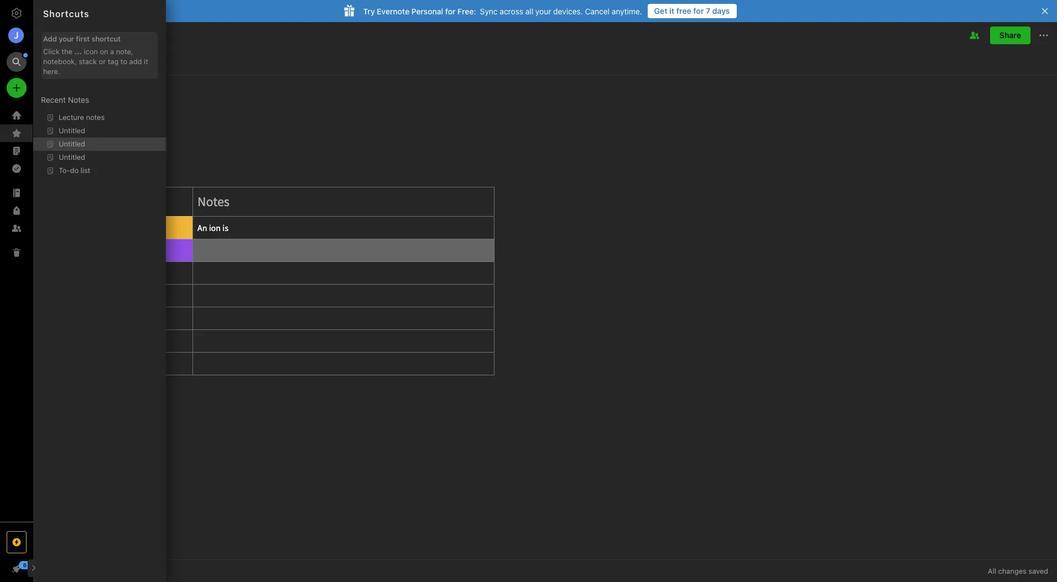 Task type: locate. For each thing, give the bounding box(es) containing it.
your up the
[[59, 34, 74, 43]]

sync
[[480, 6, 498, 16]]

upgrade image
[[10, 536, 23, 549]]

0 horizontal spatial for
[[445, 6, 456, 16]]

1 horizontal spatial for
[[694, 6, 704, 15]]

2 for from the left
[[445, 6, 456, 16]]

on
[[100, 47, 108, 56], [84, 56, 93, 66]]

it right get at the top right of page
[[670, 6, 675, 15]]

first notebook button
[[67, 28, 134, 43]]

recent notes
[[41, 95, 89, 104]]

note window element
[[33, 22, 1057, 583]]

nov
[[95, 56, 109, 66]]

notebook
[[97, 31, 130, 40]]

days
[[713, 6, 730, 15]]

on left 'a' at the top of page
[[100, 47, 108, 56]]

share
[[1000, 30, 1021, 40]]

0 vertical spatial on
[[100, 47, 108, 56]]

try
[[363, 6, 375, 16]]

your
[[536, 6, 551, 16], [59, 34, 74, 43]]

your right all on the top
[[536, 6, 551, 16]]

across
[[500, 6, 523, 16]]

it inside 'icon on a note, notebook, stack or tag to add it here.'
[[144, 57, 148, 66]]

expand note image
[[41, 29, 54, 42]]

here.
[[43, 67, 60, 76]]

last edited on nov 1, 2023
[[42, 56, 138, 66]]

Help and Learning task checklist field
[[0, 561, 33, 578]]

0 horizontal spatial on
[[84, 56, 93, 66]]

tag
[[108, 57, 119, 66]]

it right add
[[144, 57, 148, 66]]

for left 7
[[694, 6, 704, 15]]

get it free for 7 days
[[654, 6, 730, 15]]

0 horizontal spatial your
[[59, 34, 74, 43]]

Account field
[[0, 24, 33, 46]]

shortcuts
[[43, 9, 89, 19]]

tree
[[0, 107, 33, 522]]

settings image
[[10, 7, 23, 20]]

anytime.
[[612, 6, 642, 16]]

for
[[694, 6, 704, 15], [445, 6, 456, 16]]

1 vertical spatial it
[[144, 57, 148, 66]]

1 vertical spatial on
[[84, 56, 93, 66]]

or
[[99, 57, 106, 66]]

6
[[23, 562, 27, 569]]

first
[[81, 31, 95, 40]]

stack
[[79, 57, 97, 66]]

a
[[110, 47, 114, 56]]

to
[[121, 57, 127, 66]]

the
[[62, 47, 72, 56]]

devices.
[[553, 6, 583, 16]]

1 for from the left
[[694, 6, 704, 15]]

on down the icon
[[84, 56, 93, 66]]

Note Editor text field
[[33, 75, 1057, 560]]

0 vertical spatial your
[[536, 6, 551, 16]]

first notebook
[[81, 31, 130, 40]]

changes
[[998, 567, 1027, 576]]

add
[[43, 34, 57, 43]]

for inside button
[[694, 6, 704, 15]]

1,
[[111, 56, 117, 66]]

...
[[74, 47, 82, 56]]

0 horizontal spatial it
[[144, 57, 148, 66]]

1 horizontal spatial it
[[670, 6, 675, 15]]

0 vertical spatial it
[[670, 6, 675, 15]]

add your first shortcut
[[43, 34, 121, 43]]

click
[[43, 47, 60, 56]]

1 horizontal spatial your
[[536, 6, 551, 16]]

on inside note window element
[[84, 56, 93, 66]]

notebook,
[[43, 57, 77, 66]]

1 horizontal spatial on
[[100, 47, 108, 56]]

for left the free:
[[445, 6, 456, 16]]

it
[[670, 6, 675, 15], [144, 57, 148, 66]]

evernote
[[377, 6, 410, 16]]



Task type: describe. For each thing, give the bounding box(es) containing it.
click to expand image
[[28, 562, 37, 575]]

shortcut
[[92, 34, 121, 43]]

add
[[129, 57, 142, 66]]

share button
[[990, 27, 1031, 44]]

1 vertical spatial your
[[59, 34, 74, 43]]

account image
[[8, 28, 24, 43]]

it inside button
[[670, 6, 675, 15]]

saved
[[1029, 567, 1049, 576]]

notes
[[68, 95, 89, 104]]

all changes saved
[[988, 567, 1049, 576]]

home image
[[10, 109, 23, 122]]

2023
[[119, 56, 138, 66]]

free:
[[458, 6, 476, 16]]

edited
[[59, 56, 82, 66]]

note,
[[116, 47, 133, 56]]

try evernote personal for free: sync across all your devices. cancel anytime.
[[363, 6, 642, 16]]

icon on a note, notebook, stack or tag to add it here.
[[43, 47, 148, 76]]

all
[[526, 6, 533, 16]]

icon
[[84, 47, 98, 56]]

click the ...
[[43, 47, 82, 56]]

get it free for 7 days button
[[648, 4, 737, 18]]

on inside 'icon on a note, notebook, stack or tag to add it here.'
[[100, 47, 108, 56]]

for for 7
[[694, 6, 704, 15]]

recent
[[41, 95, 66, 104]]

get
[[654, 6, 668, 15]]

personal
[[412, 6, 443, 16]]

free
[[677, 6, 692, 15]]

cancel
[[585, 6, 610, 16]]

for for free:
[[445, 6, 456, 16]]

last
[[42, 56, 57, 66]]

first
[[76, 34, 90, 43]]

all
[[988, 567, 997, 576]]

7
[[706, 6, 711, 15]]



Task type: vqa. For each thing, say whether or not it's contained in the screenshot.
Click to expand Icon
yes



